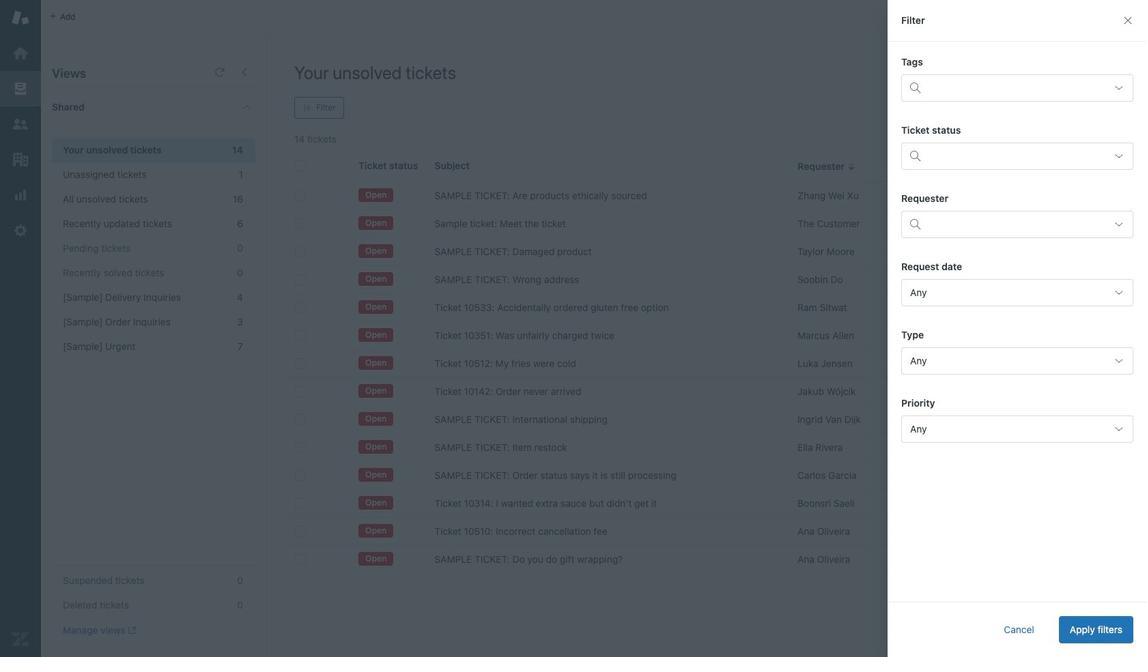 Task type: describe. For each thing, give the bounding box(es) containing it.
customers image
[[12, 115, 29, 133]]

9 row from the top
[[284, 406, 1137, 434]]

reporting image
[[12, 186, 29, 204]]

zendesk image
[[12, 631, 29, 649]]

views image
[[12, 80, 29, 98]]

12 row from the top
[[284, 490, 1137, 518]]

close drawer image
[[1123, 15, 1134, 26]]

8 row from the top
[[284, 378, 1137, 406]]

7 row from the top
[[284, 350, 1137, 378]]

14 row from the top
[[284, 546, 1137, 574]]

organizations image
[[12, 151, 29, 169]]

11 row from the top
[[284, 462, 1137, 490]]

10 row from the top
[[284, 434, 1137, 462]]

main element
[[0, 0, 41, 658]]

opens in a new tab image
[[125, 627, 136, 635]]



Task type: vqa. For each thing, say whether or not it's contained in the screenshot.
14th row from the bottom of the page
yes



Task type: locate. For each thing, give the bounding box(es) containing it.
row
[[284, 182, 1137, 210], [284, 210, 1137, 238], [284, 238, 1137, 266], [284, 266, 1137, 294], [284, 294, 1137, 322], [284, 322, 1137, 350], [284, 350, 1137, 378], [284, 378, 1137, 406], [284, 406, 1137, 434], [284, 434, 1137, 462], [284, 462, 1137, 490], [284, 490, 1137, 518], [284, 518, 1137, 546], [284, 546, 1137, 574]]

4 row from the top
[[284, 266, 1137, 294]]

5 row from the top
[[284, 294, 1137, 322]]

heading
[[41, 87, 266, 128]]

6 row from the top
[[284, 322, 1137, 350]]

get started image
[[12, 44, 29, 62]]

13 row from the top
[[284, 518, 1137, 546]]

2 row from the top
[[284, 210, 1137, 238]]

admin image
[[12, 222, 29, 240]]

dialog
[[888, 0, 1147, 658]]

None field
[[928, 145, 1104, 167], [901, 279, 1134, 307], [901, 348, 1134, 375], [901, 416, 1134, 443], [928, 145, 1104, 167], [901, 279, 1134, 307], [901, 348, 1134, 375], [901, 416, 1134, 443]]

refresh views pane image
[[214, 67, 225, 78]]

3 row from the top
[[284, 238, 1137, 266]]

1 row from the top
[[284, 182, 1137, 210]]

zendesk support image
[[12, 9, 29, 27]]

hide panel views image
[[239, 67, 250, 78]]



